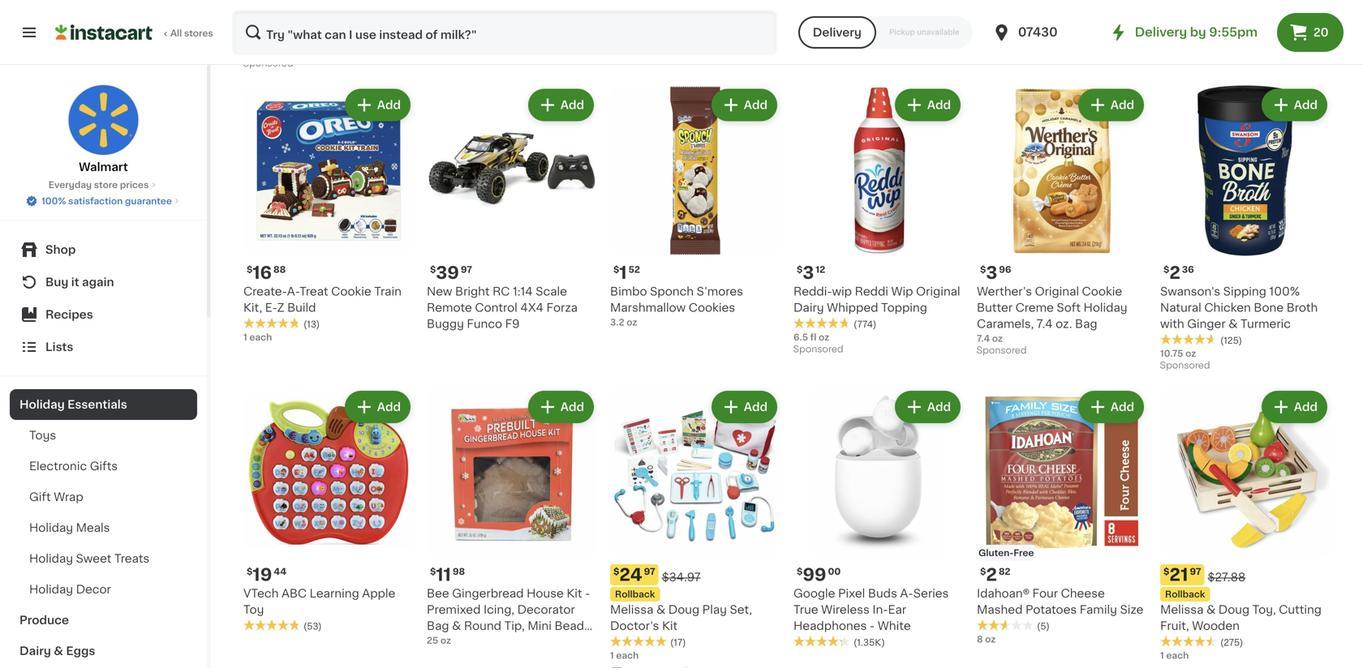Task type: locate. For each thing, give the bounding box(es) containing it.
add for bimbo  sponch s'mores marshmallow cookies
[[744, 99, 768, 111]]

0 vertical spatial 2
[[1170, 265, 1181, 282]]

1 horizontal spatial 7.4
[[1037, 319, 1053, 330]]

all stores link
[[55, 10, 214, 55]]

s'mores
[[697, 286, 744, 298]]

1 vertical spatial mini
[[427, 637, 451, 649]]

white
[[878, 621, 911, 632]]

holiday down "gift wrap"
[[29, 523, 73, 534]]

buy it again link
[[10, 266, 197, 299]]

holley
[[520, 637, 557, 649]]

oz down 'caramels,'
[[993, 334, 1003, 343]]

1 3 from the left
[[803, 265, 815, 282]]

1 cookie from the left
[[331, 286, 372, 298]]

$ up new
[[430, 265, 436, 274]]

0 vertical spatial 100%
[[41, 197, 66, 206]]

bag up the 25 oz
[[427, 621, 449, 632]]

gluten-
[[979, 549, 1014, 558]]

add button for create-a-treat cookie train kit, e-z build
[[346, 91, 409, 120]]

a- inside google pixel buds a-series true wireless in-ear headphones - white
[[901, 589, 914, 600]]

holiday inside holiday sweet treats link
[[29, 554, 73, 565]]

wireless
[[822, 605, 870, 616]]

doug left play
[[669, 605, 700, 616]]

produce
[[19, 615, 69, 627]]

butter
[[977, 302, 1013, 314]]

1 horizontal spatial melissa
[[1161, 605, 1204, 616]]

rollback for 21
[[1166, 591, 1206, 600]]

1 vertical spatial 2
[[987, 567, 998, 584]]

00
[[829, 568, 841, 577]]

0 horizontal spatial 100%
[[41, 197, 66, 206]]

bag inside bee gingerbread house kit - premixed icing, decorator bag & round tip, mini beads, mini gumdrops, holley leaves & berries
[[427, 621, 449, 632]]

0 horizontal spatial kit
[[567, 589, 583, 600]]

7.4 down 'caramels,'
[[977, 334, 991, 343]]

add for vtech abc learning apple toy
[[377, 402, 401, 413]]

add button for melissa & doug play set, doctor's kit
[[713, 393, 776, 422]]

headphones
[[794, 621, 867, 632]]

0 vertical spatial bag
[[1076, 319, 1098, 330]]

product group containing 24
[[611, 388, 781, 669]]

1 horizontal spatial 97
[[644, 568, 656, 577]]

holiday
[[1084, 302, 1128, 314], [19, 399, 65, 411], [29, 523, 73, 534], [29, 554, 73, 565], [29, 585, 73, 596]]

kraft
[[244, 0, 272, 11]]

& up doctor's
[[657, 605, 666, 616]]

original
[[917, 286, 961, 298], [1036, 286, 1080, 298]]

& down gumdrops,
[[470, 654, 479, 665]]

1 rollback from the left
[[615, 591, 655, 600]]

$ for $ 3 96
[[981, 265, 987, 274]]

melissa inside melissa & doug play set, doctor's kit
[[611, 605, 654, 616]]

holiday right soft
[[1084, 302, 1128, 314]]

icing,
[[484, 605, 515, 616]]

z
[[277, 302, 285, 314]]

gumdrops,
[[454, 637, 517, 649]]

idahoan®
[[977, 589, 1030, 600]]

0 horizontal spatial bag
[[427, 621, 449, 632]]

add for idahoan® four cheese mashed potatoes family size
[[1111, 402, 1135, 413]]

2 original from the left
[[1036, 286, 1080, 298]]

holiday up produce
[[29, 585, 73, 596]]

mini up leaves
[[427, 637, 451, 649]]

herbs
[[376, 0, 411, 11]]

bee gingerbread house kit - premixed icing, decorator bag & round tip, mini beads, mini gumdrops, holley leaves & berries
[[427, 589, 594, 665]]

each for melissa & doug toy, cutting fruit, wooden
[[1167, 652, 1190, 661]]

melissa up "fruit,"
[[1161, 605, 1204, 616]]

1
[[794, 32, 798, 41], [620, 265, 627, 282], [244, 333, 247, 342], [611, 652, 614, 661], [1161, 652, 1165, 661]]

0 vertical spatial dairy
[[794, 302, 824, 314]]

vtech
[[244, 589, 279, 600]]

product group containing 99
[[794, 388, 965, 650]]

0 horizontal spatial 97
[[461, 265, 472, 274]]

0 vertical spatial 7.4
[[1037, 319, 1053, 330]]

& left eggs
[[54, 646, 63, 658]]

dairy
[[794, 302, 824, 314], [19, 646, 51, 658]]

a- up build
[[287, 286, 300, 298]]

0 horizontal spatial 2
[[987, 567, 998, 584]]

satisfaction
[[68, 197, 123, 206]]

0 horizontal spatial original
[[917, 286, 961, 298]]

97 inside "$ 24 97 $34.97"
[[644, 568, 656, 577]]

1 vertical spatial a-
[[901, 589, 914, 600]]

doug inside melissa & doug toy, cutting fruit, wooden
[[1219, 605, 1250, 616]]

6
[[244, 47, 250, 56]]

1 melissa from the left
[[611, 605, 654, 616]]

1 doug from the left
[[669, 605, 700, 616]]

0 horizontal spatial mini
[[427, 637, 451, 649]]

series
[[914, 589, 949, 600]]

$ inside "$ 2 82"
[[981, 568, 987, 577]]

a-
[[287, 286, 300, 298], [901, 589, 914, 600]]

tip,
[[505, 621, 525, 632]]

1 horizontal spatial -
[[870, 621, 875, 632]]

0 vertical spatial -
[[585, 589, 591, 600]]

oz.
[[1056, 319, 1073, 330]]

bag
[[1076, 319, 1098, 330], [427, 621, 449, 632]]

holiday meals
[[29, 523, 110, 534]]

$ inside "$ 19 44"
[[247, 568, 253, 577]]

1 down "fruit,"
[[1161, 652, 1165, 661]]

1 original from the left
[[917, 286, 961, 298]]

07430
[[1019, 26, 1058, 38]]

$ left "96" on the top right
[[981, 265, 987, 274]]

2 melissa from the left
[[1161, 605, 1204, 616]]

$ for $ 39 97
[[430, 265, 436, 274]]

2 rollback from the left
[[1166, 591, 1206, 600]]

kit right house
[[567, 589, 583, 600]]

original up soft
[[1036, 286, 1080, 298]]

(53)
[[304, 623, 322, 632]]

decor
[[76, 585, 111, 596]]

add for new bright rc 1:14 scale remote control 4x4 forza buggy funco f9
[[561, 99, 585, 111]]

product group containing 16
[[244, 86, 414, 344]]

$ for $ 21 97 $27.88
[[1164, 568, 1170, 577]]

★★★★★
[[977, 16, 1034, 27], [977, 16, 1034, 27], [244, 32, 300, 43], [244, 32, 300, 43], [244, 318, 300, 329], [244, 318, 300, 329], [794, 318, 851, 329], [794, 318, 851, 329], [1161, 334, 1218, 346], [1161, 334, 1218, 346], [244, 620, 300, 632], [244, 620, 300, 632], [977, 620, 1034, 632], [977, 620, 1034, 632], [611, 637, 667, 648], [611, 637, 667, 648], [794, 637, 851, 648], [794, 637, 851, 648], [1161, 637, 1218, 648], [1161, 637, 1218, 648]]

1 horizontal spatial delivery
[[1136, 26, 1188, 38]]

0 horizontal spatial cookie
[[331, 286, 372, 298]]

97 right 24
[[644, 568, 656, 577]]

cookie inside create-a-treat cookie train kit, e-z build
[[331, 286, 372, 298]]

holiday up toys
[[19, 399, 65, 411]]

sponsored badge image for swanson's sipping 100% natural chicken bone broth with ginger & turmeric
[[1161, 362, 1210, 371]]

rollback down 24
[[615, 591, 655, 600]]

delivery inside button
[[813, 27, 862, 38]]

$ inside "$ 3 12"
[[797, 265, 803, 274]]

98
[[453, 568, 465, 577]]

$ inside $ 39 97
[[430, 265, 436, 274]]

vtech abc learning apple toy
[[244, 589, 396, 616]]

0 horizontal spatial delivery
[[813, 27, 862, 38]]

1 vertical spatial kit
[[662, 621, 678, 632]]

$ up doctor's
[[614, 568, 620, 577]]

1 vertical spatial 7.4
[[977, 334, 991, 343]]

0 horizontal spatial 7.4
[[977, 334, 991, 343]]

product group containing 19
[[244, 388, 414, 634]]

$ left 36 on the top
[[1164, 265, 1170, 274]]

3 left the 12
[[803, 265, 815, 282]]

original inside reddi-wip reddi wip original dairy whipped topping
[[917, 286, 961, 298]]

- up beads,
[[585, 589, 591, 600]]

$ inside "$ 24 97 $34.97"
[[614, 568, 620, 577]]

$ up vtech
[[247, 568, 253, 577]]

add for create-a-treat cookie train kit, e-z build
[[377, 99, 401, 111]]

mini up holley
[[528, 621, 552, 632]]

(125)
[[1221, 337, 1243, 345]]

melissa for 24
[[611, 605, 654, 616]]

swanson's sipping 100% natural chicken bone broth with ginger & turmeric
[[1161, 286, 1319, 330]]

product group containing 21
[[1161, 388, 1331, 663]]

kit,
[[244, 302, 262, 314]]

100%
[[41, 197, 66, 206], [1270, 286, 1301, 298]]

$ for $ 19 44
[[247, 568, 253, 577]]

control
[[475, 302, 518, 314]]

1 left the 52
[[620, 265, 627, 282]]

& up wooden
[[1207, 605, 1216, 616]]

buggy
[[427, 319, 464, 330]]

holiday down holiday meals
[[29, 554, 73, 565]]

$ up "google"
[[797, 568, 803, 577]]

0 vertical spatial mini
[[528, 621, 552, 632]]

holiday inside "holiday essentials" link
[[19, 399, 65, 411]]

1 each for melissa & doug play set, doctor's kit
[[611, 652, 639, 661]]

oz inside 'werther's original cookie butter creme soft holiday caramels, 7.4 oz. bag 7.4 oz'
[[993, 334, 1003, 343]]

100% down everyday
[[41, 197, 66, 206]]

1 vertical spatial dairy
[[19, 646, 51, 658]]

$
[[247, 265, 253, 274], [430, 265, 436, 274], [614, 265, 620, 274], [797, 265, 803, 274], [981, 265, 987, 274], [1164, 265, 1170, 274], [247, 568, 253, 577], [430, 568, 436, 577], [614, 568, 620, 577], [797, 568, 803, 577], [981, 568, 987, 577], [1164, 568, 1170, 577]]

1 horizontal spatial rollback
[[1166, 591, 1206, 600]]

1 down kit, in the top of the page
[[244, 333, 247, 342]]

in-
[[873, 605, 889, 616]]

9:55pm
[[1210, 26, 1258, 38]]

wip
[[833, 286, 852, 298]]

$ inside $ 11 98
[[430, 568, 436, 577]]

11
[[436, 567, 451, 584]]

holiday sweet treats
[[29, 554, 150, 565]]

$ inside $ 2 36
[[1164, 265, 1170, 274]]

0 horizontal spatial -
[[585, 589, 591, 600]]

100% up bone at the right top of the page
[[1270, 286, 1301, 298]]

kit up (17) on the bottom
[[662, 621, 678, 632]]

oz right 25
[[441, 637, 451, 646]]

$ inside the $ 3 96
[[981, 265, 987, 274]]

$ for $ 1 52
[[614, 265, 620, 274]]

holiday decor link
[[10, 575, 197, 606]]

melissa inside melissa & doug toy, cutting fruit, wooden
[[1161, 605, 1204, 616]]

store
[[94, 181, 118, 190]]

$ inside $ 99 00
[[797, 568, 803, 577]]

add button for idahoan® four cheese mashed potatoes family size
[[1080, 393, 1143, 422]]

walmart
[[79, 162, 128, 173]]

ear
[[889, 605, 907, 616]]

idahoan® four cheese mashed potatoes family size
[[977, 589, 1144, 616]]

1 horizontal spatial 100%
[[1270, 286, 1301, 298]]

oz right 6
[[252, 47, 262, 56]]

new
[[427, 286, 453, 298]]

doug
[[669, 605, 700, 616], [1219, 605, 1250, 616]]

product group containing 11
[[427, 388, 598, 665]]

1 horizontal spatial 2
[[1170, 265, 1181, 282]]

kit inside bee gingerbread house kit - premixed icing, decorator bag & round tip, mini beads, mini gumdrops, holley leaves & berries
[[567, 589, 583, 600]]

werther's
[[977, 286, 1033, 298]]

0 horizontal spatial 3
[[803, 265, 815, 282]]

kit inside melissa & doug play set, doctor's kit
[[662, 621, 678, 632]]

holiday decor
[[29, 585, 111, 596]]

2 horizontal spatial 97
[[1191, 568, 1202, 577]]

wrap
[[54, 492, 83, 503]]

delivery button
[[799, 16, 877, 49]]

0 horizontal spatial a-
[[287, 286, 300, 298]]

1 each inside button
[[794, 32, 823, 41]]

1 vertical spatial bag
[[427, 621, 449, 632]]

bright
[[455, 286, 490, 298]]

free
[[1014, 549, 1035, 558]]

1 vertical spatial -
[[870, 621, 875, 632]]

7.4 down creme
[[1037, 319, 1053, 330]]

product group
[[244, 0, 414, 73], [427, 0, 598, 41], [244, 86, 414, 344], [427, 86, 598, 332], [611, 86, 781, 329], [794, 86, 965, 359], [977, 86, 1148, 360], [1161, 86, 1331, 375], [244, 388, 414, 634], [427, 388, 598, 665], [611, 388, 781, 669], [794, 388, 965, 650], [977, 388, 1148, 647], [1161, 388, 1331, 663]]

1 horizontal spatial dairy
[[794, 302, 824, 314]]

99
[[803, 567, 827, 584]]

doug inside melissa & doug play set, doctor's kit
[[669, 605, 700, 616]]

werther's original cookie butter creme soft holiday caramels, 7.4 oz. bag 7.4 oz
[[977, 286, 1128, 343]]

$ 24 97 $34.97
[[614, 567, 701, 584]]

1 horizontal spatial a-
[[901, 589, 914, 600]]

holiday inside holiday decor link
[[29, 585, 73, 596]]

0 horizontal spatial rollback
[[615, 591, 655, 600]]

oz right 3.2
[[627, 318, 638, 327]]

bag right oz.
[[1076, 319, 1098, 330]]

add for melissa & doug toy, cutting fruit, wooden
[[1295, 402, 1318, 413]]

1 down doctor's
[[611, 652, 614, 661]]

97
[[461, 265, 472, 274], [644, 568, 656, 577], [1191, 568, 1202, 577]]

add button
[[346, 91, 409, 120], [530, 91, 593, 120], [713, 91, 776, 120], [897, 91, 960, 120], [1080, 91, 1143, 120], [1264, 91, 1327, 120], [346, 393, 409, 422], [530, 393, 593, 422], [713, 393, 776, 422], [897, 393, 960, 422], [1080, 393, 1143, 422], [1264, 393, 1327, 422]]

97 right the 21 at the bottom of the page
[[1191, 568, 1202, 577]]

1 horizontal spatial cookie
[[1083, 286, 1123, 298]]

topping
[[882, 302, 928, 314]]

mini
[[528, 621, 552, 632], [427, 637, 451, 649]]

2 3 from the left
[[987, 265, 998, 282]]

sponsored badge image
[[427, 28, 476, 37], [244, 59, 293, 69], [794, 345, 843, 355], [977, 347, 1027, 356], [1161, 362, 1210, 371]]

1 vertical spatial 100%
[[1270, 286, 1301, 298]]

set,
[[730, 605, 753, 616]]

12
[[816, 265, 826, 274]]

1 horizontal spatial 3
[[987, 265, 998, 282]]

1 horizontal spatial kit
[[662, 621, 678, 632]]

1 for melissa & doug toy, cutting fruit, wooden
[[1161, 652, 1165, 661]]

2 cookie from the left
[[1083, 286, 1123, 298]]

add for google pixel buds a-series true wireless in-ear headphones - white
[[928, 402, 952, 413]]

2 left 82
[[987, 567, 998, 584]]

1 horizontal spatial original
[[1036, 286, 1080, 298]]

1 each for create-a-treat cookie train kit, e-z build
[[244, 333, 272, 342]]

delivery for delivery
[[813, 27, 862, 38]]

1:14
[[513, 286, 533, 298]]

melissa up doctor's
[[611, 605, 654, 616]]

$ for $ 11 98
[[430, 568, 436, 577]]

- up (1.35k)
[[870, 621, 875, 632]]

$ inside $ 1 52
[[614, 265, 620, 274]]

original right wip on the top of the page
[[917, 286, 961, 298]]

oz inside 'bimbo  sponch s'mores marshmallow cookies 3.2 oz'
[[627, 318, 638, 327]]

$ up create-
[[247, 265, 253, 274]]

1 left delivery button
[[794, 32, 798, 41]]

a- inside create-a-treat cookie train kit, e-z build
[[287, 286, 300, 298]]

walmart logo image
[[68, 84, 139, 156]]

& inside melissa & doug play set, doctor's kit
[[657, 605, 666, 616]]

holiday inside holiday meals link
[[29, 523, 73, 534]]

Search field
[[234, 11, 776, 54]]

1 horizontal spatial bag
[[1076, 319, 1098, 330]]

$24.97 original price: $34.97 element
[[611, 565, 781, 586]]

39
[[436, 265, 459, 282]]

0 vertical spatial a-
[[287, 286, 300, 298]]

97 inside $ 39 97
[[461, 265, 472, 274]]

1 for create-a-treat cookie train kit, e-z build
[[244, 333, 247, 342]]

$ left the 12
[[797, 265, 803, 274]]

sponch
[[650, 286, 694, 298]]

10.75 oz
[[1161, 350, 1197, 358]]

97 right "39"
[[461, 265, 472, 274]]

$ left the 52
[[614, 265, 620, 274]]

& up (125)
[[1229, 319, 1238, 330]]

doug up wooden
[[1219, 605, 1250, 616]]

None search field
[[232, 10, 778, 55]]

rollback down the 21 at the bottom of the page
[[1166, 591, 1206, 600]]

prices
[[120, 181, 149, 190]]

0 vertical spatial kit
[[567, 589, 583, 600]]

0 horizontal spatial doug
[[669, 605, 700, 616]]

$ for $ 3 12
[[797, 265, 803, 274]]

3 left "96" on the top right
[[987, 265, 998, 282]]

dairy down produce
[[19, 646, 51, 658]]

product group containing 1
[[611, 86, 781, 329]]

& inside melissa & doug toy, cutting fruit, wooden
[[1207, 605, 1216, 616]]

2 doug from the left
[[1219, 605, 1250, 616]]

$ up bee
[[430, 568, 436, 577]]

$ up "fruit,"
[[1164, 568, 1170, 577]]

97 inside $ 21 97 $27.88
[[1191, 568, 1202, 577]]

2 left 36 on the top
[[1170, 265, 1181, 282]]

it
[[71, 277, 79, 288]]

0 horizontal spatial melissa
[[611, 605, 654, 616]]

a- up ear
[[901, 589, 914, 600]]

1 horizontal spatial doug
[[1219, 605, 1250, 616]]

rollback for 24
[[615, 591, 655, 600]]

$ inside $ 21 97 $27.88
[[1164, 568, 1170, 577]]

20
[[1314, 27, 1329, 38]]

product group containing 39
[[427, 86, 598, 332]]

$ inside $ 16 88
[[247, 265, 253, 274]]

$ left 82
[[981, 568, 987, 577]]

dairy down reddi-
[[794, 302, 824, 314]]

instacart logo image
[[55, 23, 153, 42]]



Task type: describe. For each thing, give the bounding box(es) containing it.
cookie inside 'werther's original cookie butter creme soft holiday caramels, 7.4 oz. bag 7.4 oz'
[[1083, 286, 1123, 298]]

funco
[[467, 319, 503, 330]]

round
[[464, 621, 502, 632]]

stove
[[274, 0, 307, 11]]

6.5
[[794, 333, 809, 342]]

sipping
[[1224, 286, 1267, 298]]

stuffing
[[244, 16, 289, 28]]

everyday store prices link
[[48, 179, 159, 192]]

family
[[1080, 605, 1118, 616]]

0 horizontal spatial dairy
[[19, 646, 51, 658]]

16
[[253, 265, 272, 282]]

each for create-a-treat cookie train kit, e-z build
[[250, 333, 272, 342]]

berries
[[482, 654, 523, 665]]

melissa for 21
[[1161, 605, 1204, 616]]

toy
[[244, 605, 264, 616]]

cookies
[[689, 302, 736, 314]]

1 horizontal spatial mini
[[528, 621, 552, 632]]

8 oz
[[977, 636, 996, 645]]

walmart link
[[68, 84, 139, 175]]

holiday for holiday sweet treats
[[29, 554, 73, 565]]

3 for reddi-wip reddi wip original dairy whipped topping
[[803, 265, 815, 282]]

6 oz
[[244, 47, 262, 56]]

natural
[[1161, 302, 1202, 314]]

97 for 39
[[461, 265, 472, 274]]

savory
[[334, 0, 373, 11]]

pixel
[[839, 589, 866, 600]]

44
[[274, 568, 287, 577]]

by
[[1191, 26, 1207, 38]]

(2.81k)
[[1038, 18, 1069, 27]]

$ for $ 2 36
[[1164, 265, 1170, 274]]

(1.35k)
[[854, 639, 886, 648]]

oz right 8
[[986, 636, 996, 645]]

(363)
[[304, 34, 328, 43]]

reddi
[[855, 286, 889, 298]]

add button for bee gingerbread house kit - premixed icing, decorator bag & round tip, mini beads, mini gumdrops, holley leaves & berries
[[530, 393, 593, 422]]

essentials
[[67, 399, 127, 411]]

$21.97 original price: $27.88 element
[[1161, 565, 1331, 586]]

- inside bee gingerbread house kit - premixed icing, decorator bag & round tip, mini beads, mini gumdrops, holley leaves & berries
[[585, 589, 591, 600]]

$ 19 44
[[247, 567, 287, 584]]

2 for swanson's
[[1170, 265, 1181, 282]]

bone
[[1255, 302, 1284, 314]]

swanson's
[[1161, 286, 1221, 298]]

whipped
[[827, 302, 879, 314]]

21
[[1170, 567, 1189, 584]]

treat
[[300, 286, 328, 298]]

19
[[253, 567, 272, 584]]

add button for new bright rc 1:14 scale remote control 4x4 forza buggy funco f9
[[530, 91, 593, 120]]

25 oz
[[427, 637, 451, 646]]

electronic gifts link
[[10, 451, 197, 482]]

melissa & doug toy, cutting fruit, wooden
[[1161, 605, 1323, 632]]

2 for idahoan®
[[987, 567, 998, 584]]

$ 2 36
[[1164, 265, 1195, 282]]

10.75
[[1161, 350, 1184, 358]]

4x4
[[521, 302, 544, 314]]

everyday
[[48, 181, 92, 190]]

ginger
[[1188, 319, 1226, 330]]

broth
[[1287, 302, 1319, 314]]

sponsored badge image for werther's original cookie butter creme soft holiday caramels, 7.4 oz. bag
[[977, 347, 1027, 356]]

wooden
[[1193, 621, 1240, 632]]

product group containing kraft stove top savory herbs stuffing mix
[[244, 0, 414, 73]]

& down premixed
[[452, 621, 461, 632]]

& inside swanson's sipping 100% natural chicken bone broth with ginger & turmeric
[[1229, 319, 1238, 330]]

100% inside swanson's sipping 100% natural chicken bone broth with ginger & turmeric
[[1270, 286, 1301, 298]]

1 each for melissa & doug toy, cutting fruit, wooden
[[1161, 652, 1190, 661]]

dairy & eggs link
[[10, 637, 197, 667]]

25
[[427, 637, 439, 646]]

bimbo
[[611, 286, 648, 298]]

holiday essentials link
[[10, 390, 197, 421]]

sponsored badge image for reddi-wip reddi wip original dairy whipped topping
[[794, 345, 843, 355]]

1 inside button
[[794, 32, 798, 41]]

$ for $ 99 00
[[797, 568, 803, 577]]

oz right the 10.75 on the bottom of the page
[[1186, 350, 1197, 358]]

top
[[310, 0, 331, 11]]

add button for vtech abc learning apple toy
[[346, 393, 409, 422]]

delivery by 9:55pm link
[[1110, 23, 1258, 42]]

recipes link
[[10, 299, 197, 331]]

original inside 'werther's original cookie butter creme soft holiday caramels, 7.4 oz. bag 7.4 oz'
[[1036, 286, 1080, 298]]

service type group
[[799, 16, 973, 49]]

(774)
[[854, 320, 877, 329]]

$ 16 88
[[247, 265, 286, 282]]

sweet
[[76, 554, 112, 565]]

holiday for holiday essentials
[[19, 399, 65, 411]]

add button for melissa & doug toy, cutting fruit, wooden
[[1264, 393, 1327, 422]]

88
[[274, 265, 286, 274]]

f9
[[505, 319, 520, 330]]

$ 3 12
[[797, 265, 826, 282]]

dairy inside reddi-wip reddi wip original dairy whipped topping
[[794, 302, 824, 314]]

e-
[[265, 302, 277, 314]]

delivery for delivery by 9:55pm
[[1136, 26, 1188, 38]]

$ 99 00
[[797, 567, 841, 584]]

create-
[[244, 286, 287, 298]]

holiday essentials
[[19, 399, 127, 411]]

toys
[[29, 430, 56, 442]]

- inside google pixel buds a-series true wireless in-ear headphones - white
[[870, 621, 875, 632]]

$ for $ 16 88
[[247, 265, 253, 274]]

$ for $ 2 82
[[981, 568, 987, 577]]

3 for werther's original cookie butter creme soft holiday caramels, 7.4 oz. bag
[[987, 265, 998, 282]]

buds
[[869, 589, 898, 600]]

1 for melissa & doug play set, doctor's kit
[[611, 652, 614, 661]]

holiday for holiday meals
[[29, 523, 73, 534]]

remote
[[427, 302, 472, 314]]

size
[[1121, 605, 1144, 616]]

decorator
[[518, 605, 575, 616]]

add button for google pixel buds a-series true wireless in-ear headphones - white
[[897, 393, 960, 422]]

buy it again
[[45, 277, 114, 288]]

all stores
[[170, 29, 213, 38]]

oz right fl
[[819, 333, 830, 342]]

each inside 1 each button
[[800, 32, 823, 41]]

97 for 24
[[644, 568, 656, 577]]

each for melissa & doug play set, doctor's kit
[[617, 652, 639, 661]]

again
[[82, 277, 114, 288]]

$ 2 82
[[981, 567, 1011, 584]]

holiday sweet treats link
[[10, 544, 197, 575]]

create-a-treat cookie train kit, e-z build
[[244, 286, 402, 314]]

24
[[620, 567, 643, 584]]

forza
[[547, 302, 578, 314]]

add button for bimbo  sponch s'mores marshmallow cookies
[[713, 91, 776, 120]]

toys link
[[10, 421, 197, 451]]

potatoes
[[1026, 605, 1078, 616]]

$ for $ 24 97 $34.97
[[614, 568, 620, 577]]

100% inside button
[[41, 197, 66, 206]]

bimbo  sponch s'mores marshmallow cookies 3.2 oz
[[611, 286, 744, 327]]

add for melissa & doug play set, doctor's kit
[[744, 402, 768, 413]]

fruit,
[[1161, 621, 1190, 632]]

mashed
[[977, 605, 1023, 616]]

bag inside 'werther's original cookie butter creme soft holiday caramels, 7.4 oz. bag 7.4 oz'
[[1076, 319, 1098, 330]]

holiday for holiday decor
[[29, 585, 73, 596]]

8
[[977, 636, 984, 645]]

doug for 21
[[1219, 605, 1250, 616]]

holiday meals link
[[10, 513, 197, 544]]

lists link
[[10, 331, 197, 364]]

doug for 24
[[669, 605, 700, 616]]

& inside dairy & eggs link
[[54, 646, 63, 658]]

holiday inside 'werther's original cookie butter creme soft holiday caramels, 7.4 oz. bag 7.4 oz'
[[1084, 302, 1128, 314]]

(17)
[[671, 639, 686, 648]]

97 for 21
[[1191, 568, 1202, 577]]

add for bee gingerbread house kit - premixed icing, decorator bag & round tip, mini beads, mini gumdrops, holley leaves & berries
[[561, 402, 585, 413]]



Task type: vqa. For each thing, say whether or not it's contained in the screenshot.
Satin associated with &
no



